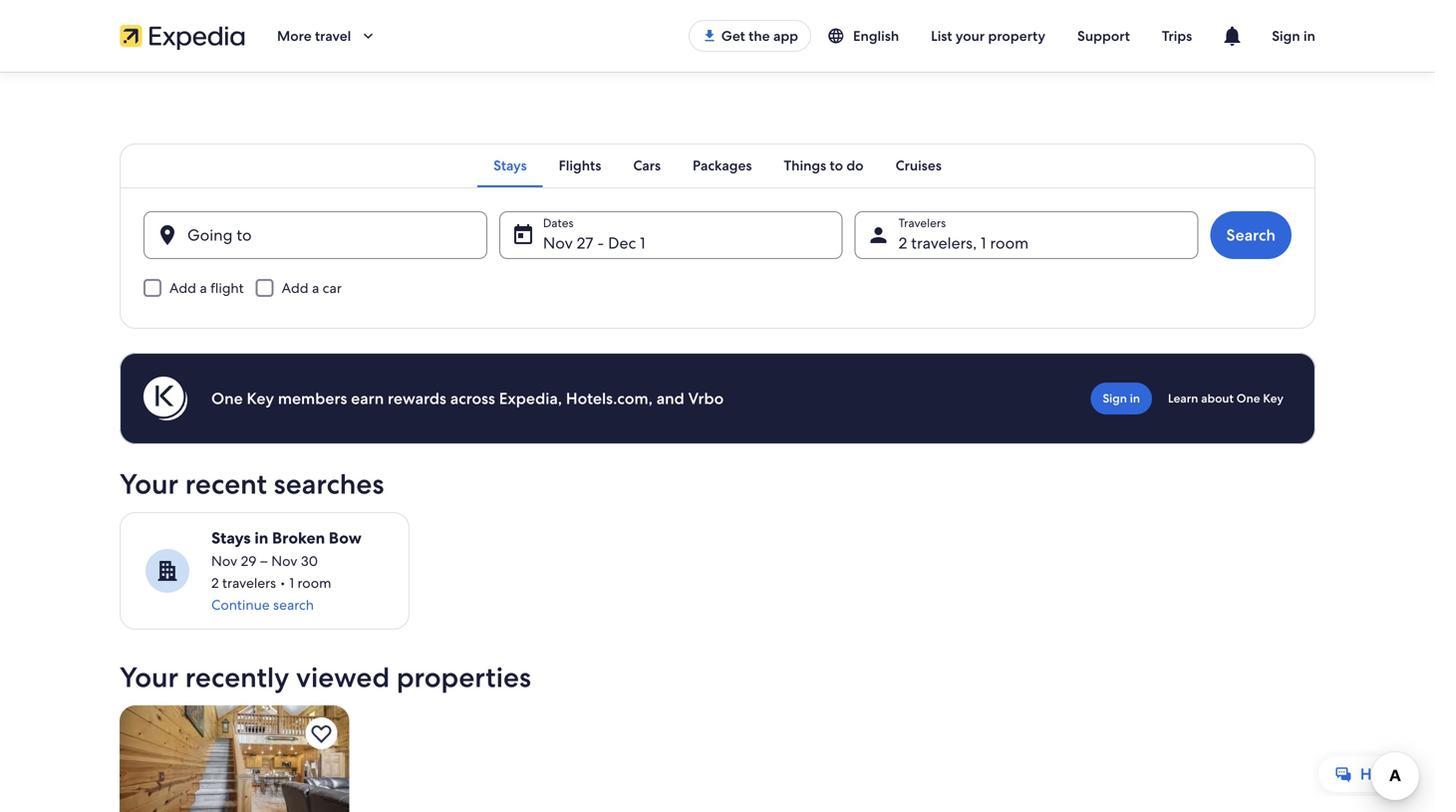 Task type: vqa. For each thing, say whether or not it's contained in the screenshot.
5
no



Task type: locate. For each thing, give the bounding box(es) containing it.
in left learn
[[1130, 391, 1140, 406]]

30
[[301, 552, 318, 570]]

things
[[784, 156, 826, 174]]

stays up 29
[[211, 528, 251, 549]]

0 horizontal spatial sign in
[[1103, 391, 1140, 406]]

2 horizontal spatial in
[[1304, 27, 1315, 45]]

2 left the travelers,
[[899, 233, 907, 254]]

–
[[260, 552, 268, 570]]

travelers
[[222, 574, 276, 592]]

1 your from the top
[[120, 466, 178, 502]]

a for car
[[312, 279, 319, 297]]

travel
[[315, 27, 351, 45]]

2 add from the left
[[282, 279, 308, 297]]

trips
[[1162, 27, 1192, 45]]

1 horizontal spatial in
[[1130, 391, 1140, 406]]

2 horizontal spatial nov
[[543, 233, 573, 254]]

2 travelers, 1 room
[[899, 233, 1029, 254]]

tab list containing stays
[[120, 144, 1315, 187]]

2 travelers, 1 room button
[[855, 211, 1198, 259]]

1 horizontal spatial 1
[[640, 233, 645, 254]]

1 vertical spatial 2
[[211, 574, 219, 592]]

sign in
[[1272, 27, 1315, 45], [1103, 391, 1140, 406]]

one left members
[[211, 388, 243, 409]]

1 a from the left
[[200, 279, 207, 297]]

in right communication center icon in the right top of the page
[[1304, 27, 1315, 45]]

room
[[990, 233, 1029, 254], [298, 574, 331, 592]]

support link
[[1061, 18, 1146, 54]]

add
[[169, 279, 196, 297], [282, 279, 308, 297]]

search button
[[1210, 211, 1292, 259]]

properties
[[396, 659, 531, 696]]

1 horizontal spatial key
[[1263, 391, 1284, 406]]

2 vertical spatial in
[[254, 528, 268, 549]]

main content
[[0, 72, 1435, 812]]

1 vertical spatial room
[[298, 574, 331, 592]]

2 your from the top
[[120, 659, 178, 696]]

0 horizontal spatial add
[[169, 279, 196, 297]]

stays link
[[477, 144, 543, 187]]

tab list
[[120, 144, 1315, 187]]

members
[[278, 388, 347, 409]]

list your property
[[931, 27, 1045, 45]]

sign left learn
[[1103, 391, 1127, 406]]

your left recently
[[120, 659, 178, 696]]

1 horizontal spatial sign in
[[1272, 27, 1315, 45]]

1 horizontal spatial sign
[[1272, 27, 1300, 45]]

download the app button image
[[701, 28, 717, 44]]

1 vertical spatial sign in
[[1103, 391, 1140, 406]]

one right about
[[1236, 391, 1260, 406]]

a left car
[[312, 279, 319, 297]]

1 vertical spatial your
[[120, 659, 178, 696]]

0 horizontal spatial stays
[[211, 528, 251, 549]]

nov left 29
[[211, 552, 237, 570]]

earn
[[351, 388, 384, 409]]

nov left '27'
[[543, 233, 573, 254]]

1 vertical spatial stays
[[211, 528, 251, 549]]

1 right dec
[[640, 233, 645, 254]]

1 horizontal spatial a
[[312, 279, 319, 297]]

add left flight
[[169, 279, 196, 297]]

0 vertical spatial in
[[1304, 27, 1315, 45]]

1 horizontal spatial room
[[990, 233, 1029, 254]]

continue
[[211, 596, 270, 614]]

key
[[247, 388, 274, 409], [1263, 391, 1284, 406]]

add left car
[[282, 279, 308, 297]]

0 horizontal spatial room
[[298, 574, 331, 592]]

2
[[899, 233, 907, 254], [211, 574, 219, 592]]

0 horizontal spatial sign
[[1103, 391, 1127, 406]]

nov right –
[[271, 552, 297, 570]]

add a flight
[[169, 279, 244, 297]]

sign in left learn
[[1103, 391, 1140, 406]]

nov
[[543, 233, 573, 254], [211, 552, 237, 570], [271, 552, 297, 570]]

29
[[241, 552, 257, 570]]

sign inside the sign in dropdown button
[[1272, 27, 1300, 45]]

add for add a car
[[282, 279, 308, 297]]

stays left the flights
[[493, 156, 527, 174]]

1 add from the left
[[169, 279, 196, 297]]

stays
[[493, 156, 527, 174], [211, 528, 251, 549]]

sign
[[1272, 27, 1300, 45], [1103, 391, 1127, 406]]

broken
[[272, 528, 325, 549]]

add a car
[[282, 279, 342, 297]]

to
[[830, 156, 843, 174]]

add for add a flight
[[169, 279, 196, 297]]

0 vertical spatial your
[[120, 466, 178, 502]]

0 vertical spatial sign in
[[1272, 27, 1315, 45]]

sign in button
[[1256, 12, 1331, 60]]

and
[[656, 388, 684, 409]]

sign right communication center icon in the right top of the page
[[1272, 27, 1300, 45]]

cars
[[633, 156, 661, 174]]

1 horizontal spatial stays
[[493, 156, 527, 174]]

0 horizontal spatial one
[[211, 388, 243, 409]]

•
[[279, 574, 286, 592]]

expedia logo image
[[120, 22, 245, 50]]

flights link
[[543, 144, 617, 187]]

sign in inside dropdown button
[[1272, 27, 1315, 45]]

room right the travelers,
[[990, 233, 1029, 254]]

1 vertical spatial sign
[[1103, 391, 1127, 406]]

bow
[[329, 528, 362, 549]]

stays inside "link"
[[493, 156, 527, 174]]

stays inside stays in broken bow nov 29 – nov 30 2 travelers • 1 room continue search
[[211, 528, 251, 549]]

your
[[120, 466, 178, 502], [120, 659, 178, 696]]

english
[[853, 27, 899, 45]]

a left flight
[[200, 279, 207, 297]]

do
[[846, 156, 864, 174]]

1 horizontal spatial nov
[[271, 552, 297, 570]]

2 horizontal spatial 1
[[981, 233, 986, 254]]

2 a from the left
[[312, 279, 319, 297]]

0 horizontal spatial 1
[[289, 574, 294, 592]]

0 horizontal spatial in
[[254, 528, 268, 549]]

0 horizontal spatial a
[[200, 279, 207, 297]]

key left members
[[247, 388, 274, 409]]

0 vertical spatial room
[[990, 233, 1029, 254]]

1 right the travelers,
[[981, 233, 986, 254]]

more travel button
[[261, 12, 393, 60]]

hotels.com,
[[566, 388, 653, 409]]

room down 30
[[298, 574, 331, 592]]

0 vertical spatial stays
[[493, 156, 527, 174]]

0 horizontal spatial key
[[247, 388, 274, 409]]

2 inside dropdown button
[[899, 233, 907, 254]]

get
[[721, 27, 745, 45]]

in up –
[[254, 528, 268, 549]]

0 vertical spatial 2
[[899, 233, 907, 254]]

sign in right communication center icon in the right top of the page
[[1272, 27, 1315, 45]]

1 horizontal spatial add
[[282, 279, 308, 297]]

expedia,
[[499, 388, 562, 409]]

small image
[[827, 27, 845, 45]]

things to do link
[[768, 144, 880, 187]]

1 horizontal spatial 2
[[899, 233, 907, 254]]

searches
[[274, 466, 384, 502]]

in
[[1304, 27, 1315, 45], [1130, 391, 1140, 406], [254, 528, 268, 549]]

1 vertical spatial in
[[1130, 391, 1140, 406]]

1
[[640, 233, 645, 254], [981, 233, 986, 254], [289, 574, 294, 592]]

packages link
[[677, 144, 768, 187]]

your left recent
[[120, 466, 178, 502]]

one key members earn rewards across expedia, hotels.com, and vrbo
[[211, 388, 724, 409]]

one
[[211, 388, 243, 409], [1236, 391, 1260, 406]]

0 horizontal spatial 2
[[211, 574, 219, 592]]

stays for stays in broken bow nov 29 – nov 30 2 travelers • 1 room continue search
[[211, 528, 251, 549]]

key right about
[[1263, 391, 1284, 406]]

0 vertical spatial sign
[[1272, 27, 1300, 45]]

main content containing your recent searches
[[0, 72, 1435, 812]]

1 right •
[[289, 574, 294, 592]]

0 horizontal spatial nov
[[211, 552, 237, 570]]

a
[[200, 279, 207, 297], [312, 279, 319, 297]]

2 up continue
[[211, 574, 219, 592]]



Task type: describe. For each thing, give the bounding box(es) containing it.
rewards
[[388, 388, 446, 409]]

recently
[[185, 659, 289, 696]]

get the app
[[721, 27, 798, 45]]

learn
[[1168, 391, 1198, 406]]

list
[[931, 27, 952, 45]]

cars link
[[617, 144, 677, 187]]

list your property link
[[915, 18, 1061, 54]]

property
[[988, 27, 1045, 45]]

stays image
[[155, 559, 179, 583]]

sign in inside 'main content'
[[1103, 391, 1140, 406]]

in inside stays in broken bow nov 29 – nov 30 2 travelers • 1 room continue search
[[254, 528, 268, 549]]

recent
[[185, 466, 267, 502]]

a for flight
[[200, 279, 207, 297]]

your for your recent searches
[[120, 466, 178, 502]]

app
[[773, 27, 798, 45]]

car
[[323, 279, 342, 297]]

flights
[[559, 156, 601, 174]]

tab list inside 'main content'
[[120, 144, 1315, 187]]

across
[[450, 388, 495, 409]]

nov 27 - dec 1 button
[[499, 211, 843, 259]]

your recently viewed properties
[[120, 659, 531, 696]]

1 horizontal spatial one
[[1236, 391, 1260, 406]]

continue search link
[[211, 596, 362, 614]]

nov 27 - dec 1
[[543, 233, 645, 254]]

stays for stays
[[493, 156, 527, 174]]

vrbo
[[688, 388, 724, 409]]

search
[[1226, 225, 1276, 246]]

1 inside button
[[640, 233, 645, 254]]

communication center icon image
[[1220, 24, 1244, 48]]

get the app link
[[688, 20, 811, 52]]

your
[[956, 27, 985, 45]]

1 inside dropdown button
[[981, 233, 986, 254]]

cruises link
[[880, 144, 958, 187]]

-
[[597, 233, 604, 254]]

room inside stays in broken bow nov 29 – nov 30 2 travelers • 1 room continue search
[[298, 574, 331, 592]]

trailing image
[[359, 27, 377, 45]]

dec
[[608, 233, 636, 254]]

support
[[1077, 27, 1130, 45]]

more travel
[[277, 27, 351, 45]]

learn about one key
[[1168, 391, 1284, 406]]

in inside dropdown button
[[1304, 27, 1315, 45]]

Save Peaceful Private Cabin on 1.5 Acres with Hot Tub, Deck & HUGE Outdoor Fireplace! to a trip checkbox
[[305, 718, 337, 749]]

learn about one key link
[[1160, 383, 1292, 415]]

travelers,
[[911, 233, 977, 254]]

stays in broken bow nov 29 – nov 30 2 travelers • 1 room continue search
[[211, 528, 362, 614]]

27
[[577, 233, 593, 254]]

the
[[749, 27, 770, 45]]

packages
[[693, 156, 752, 174]]

trips link
[[1146, 18, 1208, 54]]

sign in link
[[1091, 383, 1152, 415]]

things to do
[[784, 156, 864, 174]]

2 inside stays in broken bow nov 29 – nov 30 2 travelers • 1 room continue search
[[211, 574, 219, 592]]

viewed
[[296, 659, 390, 696]]

smart tv image
[[120, 706, 349, 812]]

search
[[273, 596, 314, 614]]

more
[[277, 27, 312, 45]]

flight
[[210, 279, 244, 297]]

1 inside stays in broken bow nov 29 – nov 30 2 travelers • 1 room continue search
[[289, 574, 294, 592]]

sign inside 'sign in' link
[[1103, 391, 1127, 406]]

english button
[[811, 18, 915, 54]]

cruises
[[896, 156, 942, 174]]

about
[[1201, 391, 1234, 406]]

your recent searches
[[120, 466, 384, 502]]

nov inside button
[[543, 233, 573, 254]]

room inside dropdown button
[[990, 233, 1029, 254]]

your for your recently viewed properties
[[120, 659, 178, 696]]



